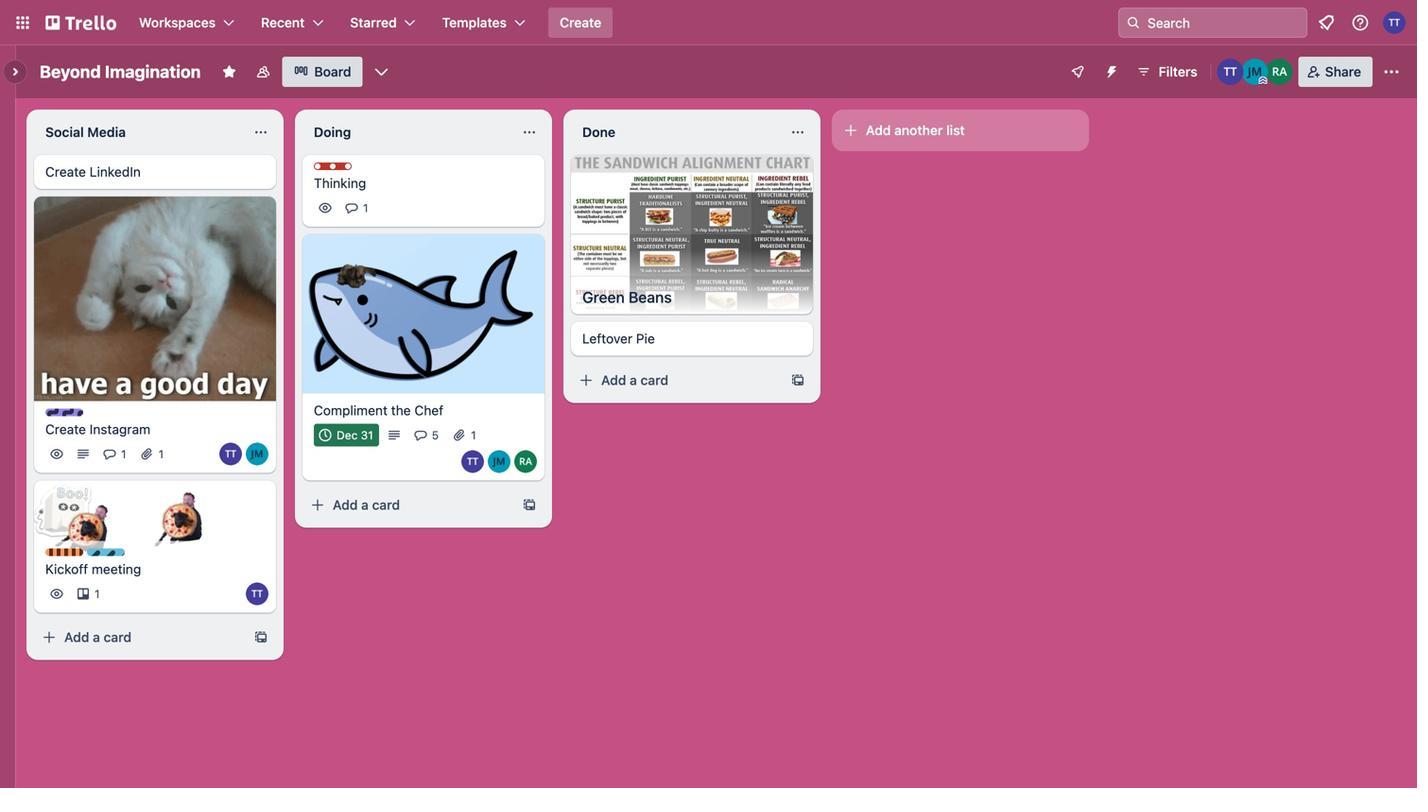 Task type: describe. For each thing, give the bounding box(es) containing it.
1 down create instagram link
[[159, 448, 164, 461]]

create from template… image
[[791, 373, 806, 388]]

green beans
[[583, 289, 672, 307]]

meeting
[[92, 562, 141, 578]]

terry turtle (terryturtle) image
[[1218, 59, 1245, 85]]

templates button
[[431, 8, 537, 38]]

recent button
[[250, 8, 335, 38]]

add a card button for doing
[[303, 490, 515, 521]]

color: sky, title: "sparkling" element
[[87, 549, 158, 563]]

done
[[583, 124, 616, 140]]

board link
[[282, 57, 363, 87]]

thinking
[[314, 175, 366, 191]]

compliment the chef link
[[314, 402, 534, 420]]

create instagram link
[[45, 421, 265, 440]]

pie
[[637, 331, 655, 347]]

add a card for doing
[[333, 498, 400, 513]]

Board name text field
[[30, 57, 210, 87]]

green
[[583, 289, 625, 307]]

thoughts
[[333, 164, 385, 177]]

another
[[895, 123, 943, 138]]

leftover pie
[[583, 331, 655, 347]]

add for done
[[602, 373, 627, 388]]

create from template… image for social media
[[254, 631, 269, 646]]

a for doing
[[361, 498, 369, 513]]

create instagram
[[45, 422, 151, 438]]

compliment
[[314, 403, 388, 419]]

add for doing
[[333, 498, 358, 513]]

board
[[314, 64, 352, 79]]

linkedin
[[90, 164, 141, 180]]

star or unstar board image
[[222, 64, 237, 79]]

beyond imagination
[[40, 61, 201, 82]]

add a card for social media
[[64, 630, 132, 646]]

social media
[[45, 124, 126, 140]]

1 down kickoff meeting
[[95, 588, 100, 601]]

create linkedin
[[45, 164, 141, 180]]

starred button
[[339, 8, 427, 38]]

ruby anderson (rubyanderson7) image
[[1267, 59, 1294, 85]]

beans
[[629, 289, 672, 307]]

a for done
[[630, 373, 637, 388]]

dec
[[337, 429, 358, 442]]

primary element
[[0, 0, 1418, 45]]

color: purple, title: none image
[[45, 409, 83, 417]]

create button
[[549, 8, 613, 38]]

add another list
[[866, 123, 966, 138]]

a for social media
[[93, 630, 100, 646]]

https://media1.giphy.com/media/3ov9jucrjra1ggg9vu/100w.gif?cid=ad960664cgd8q560jl16i4tqsq6qk30rgh2t6st4j6ihzo35&ep=v1_stickers_search&rid=100w.gif&ct=s image
[[326, 234, 388, 296]]

recent
[[261, 15, 305, 30]]

Social Media text field
[[34, 117, 242, 148]]

power ups image
[[1071, 64, 1086, 79]]

add a card button for social media
[[34, 623, 246, 653]]

1 right 5
[[471, 429, 477, 442]]

templates
[[442, 15, 507, 30]]

this member is an admin of this board. image
[[1260, 77, 1268, 85]]

color: orange, title: none image
[[45, 549, 83, 557]]

compliment the chef
[[314, 403, 444, 419]]

Doing text field
[[303, 117, 511, 148]]

thinking link
[[314, 174, 534, 193]]



Task type: locate. For each thing, give the bounding box(es) containing it.
0 horizontal spatial create from template… image
[[254, 631, 269, 646]]

instagram
[[90, 422, 151, 438]]

workspaces button
[[128, 8, 246, 38]]

card down meeting
[[104, 630, 132, 646]]

share
[[1326, 64, 1362, 79]]

https://media3.giphy.com/media/uzbc1merae75kv3oqd/100w.gif?cid=ad960664cgd8q560jl16i4tqsq6qk30rgh2t6st4j6ihzo35&ep=v1_stickers_search&rid=100w.gif&ct=s image
[[141, 479, 210, 548], [50, 486, 120, 556]]

1 vertical spatial create from template… image
[[254, 631, 269, 646]]

0 vertical spatial card
[[641, 373, 669, 388]]

add for social media
[[64, 630, 89, 646]]

1 horizontal spatial add a card
[[333, 498, 400, 513]]

ruby anderson (rubyanderson7) image
[[515, 451, 537, 473]]

filters button
[[1131, 57, 1204, 87]]

Done text field
[[571, 117, 779, 148]]

card for social media
[[104, 630, 132, 646]]

1 vertical spatial a
[[361, 498, 369, 513]]

add a card button down 5
[[303, 490, 515, 521]]

0 vertical spatial create
[[560, 15, 602, 30]]

open information menu image
[[1352, 13, 1371, 32]]

sparkling
[[106, 550, 158, 563]]

a down pie
[[630, 373, 637, 388]]

add down leftover pie
[[602, 373, 627, 388]]

https://media3.giphy.com/media/uzbc1merae75kv3oqd/100w.gif?cid=ad960664cgd8q560jl16i4tqsq6qk30rgh2t6st4j6ihzo35&ep=v1_stickers_search&rid=100w.gif&ct=s image up kickoff meeting link
[[141, 479, 210, 548]]

add inside button
[[866, 123, 892, 138]]

social
[[45, 124, 84, 140]]

create inside button
[[560, 15, 602, 30]]

list
[[947, 123, 966, 138]]

add a card button down kickoff meeting link
[[34, 623, 246, 653]]

1
[[363, 201, 369, 215], [471, 429, 477, 442], [121, 448, 126, 461], [159, 448, 164, 461], [95, 588, 100, 601]]

add a card down 31 at the left bottom of page
[[333, 498, 400, 513]]

https://media3.giphy.com/media/uzbc1merae75kv3oqd/100w.gif?cid=ad960664cgd8q560jl16i4tqsq6qk30rgh2t6st4j6ihzo35&ep=v1_stickers_search&rid=100w.gif&ct=s image up kickoff meeting
[[50, 486, 120, 556]]

0 horizontal spatial https://media3.giphy.com/media/uzbc1merae75kv3oqd/100w.gif?cid=ad960664cgd8q560jl16i4tqsq6qk30rgh2t6st4j6ihzo35&ep=v1_stickers_search&rid=100w.gif&ct=s image
[[50, 486, 120, 556]]

2 vertical spatial add a card button
[[34, 623, 246, 653]]

create from template… image for doing
[[522, 498, 537, 513]]

0 horizontal spatial add a card
[[64, 630, 132, 646]]

create for create
[[560, 15, 602, 30]]

0 vertical spatial add a card button
[[571, 366, 783, 396]]

share button
[[1299, 57, 1374, 87]]

card for done
[[641, 373, 669, 388]]

add down kickoff
[[64, 630, 89, 646]]

thoughts thinking
[[314, 164, 385, 191]]

5
[[432, 429, 439, 442]]

card for doing
[[372, 498, 400, 513]]

add a card down kickoff meeting
[[64, 630, 132, 646]]

terry turtle (terryturtle) image
[[1384, 11, 1407, 34], [219, 443, 242, 466], [462, 451, 484, 473], [246, 583, 269, 606]]

2 horizontal spatial add a card
[[602, 373, 669, 388]]

2 vertical spatial create
[[45, 422, 86, 438]]

starred
[[350, 15, 397, 30]]

Search field
[[1142, 9, 1307, 37]]

pete ghost image
[[33, 481, 93, 542]]

doing
[[314, 124, 351, 140]]

create from template… image
[[522, 498, 537, 513], [254, 631, 269, 646]]

back to home image
[[45, 8, 116, 38]]

2 vertical spatial card
[[104, 630, 132, 646]]

jeremy miller (jeremymiller198) image left ruby anderson (rubyanderson7) image
[[488, 451, 511, 473]]

a down 31 at the left bottom of page
[[361, 498, 369, 513]]

0 vertical spatial a
[[630, 373, 637, 388]]

0 horizontal spatial card
[[104, 630, 132, 646]]

1 down instagram
[[121, 448, 126, 461]]

chef
[[415, 403, 444, 419]]

2 horizontal spatial card
[[641, 373, 669, 388]]

show menu image
[[1383, 62, 1402, 81]]

workspace visible image
[[256, 64, 271, 79]]

create for create linkedin
[[45, 164, 86, 180]]

2 vertical spatial a
[[93, 630, 100, 646]]

card down pie
[[641, 373, 669, 388]]

create for create instagram
[[45, 422, 86, 438]]

automation image
[[1097, 57, 1124, 83]]

kickoff meeting link
[[45, 561, 265, 580]]

0 vertical spatial add a card
[[602, 373, 669, 388]]

beyond
[[40, 61, 101, 82]]

0 vertical spatial create from template… image
[[522, 498, 537, 513]]

card
[[641, 373, 669, 388], [372, 498, 400, 513], [104, 630, 132, 646]]

create
[[560, 15, 602, 30], [45, 164, 86, 180], [45, 422, 86, 438]]

workspaces
[[139, 15, 216, 30]]

the
[[391, 403, 411, 419]]

create linkedin link
[[45, 163, 265, 182]]

add a card button down leftover pie link on the top of the page
[[571, 366, 783, 396]]

1 horizontal spatial add a card button
[[303, 490, 515, 521]]

jeremy miller (jeremymiller198) image
[[1243, 59, 1269, 85]]

add a card
[[602, 373, 669, 388], [333, 498, 400, 513], [64, 630, 132, 646]]

add
[[866, 123, 892, 138], [602, 373, 627, 388], [333, 498, 358, 513], [64, 630, 89, 646]]

2 horizontal spatial a
[[630, 373, 637, 388]]

a down kickoff meeting
[[93, 630, 100, 646]]

green beans link
[[571, 281, 814, 315]]

1 down thoughts thinking at the top left of the page
[[363, 201, 369, 215]]

customize views image
[[372, 62, 391, 81]]

1 vertical spatial add a card
[[333, 498, 400, 513]]

add a card for done
[[602, 373, 669, 388]]

card down 31 at the left bottom of page
[[372, 498, 400, 513]]

1 vertical spatial create
[[45, 164, 86, 180]]

1 horizontal spatial jeremy miller (jeremymiller198) image
[[488, 451, 511, 473]]

jeremy miller (jeremymiller198) image
[[246, 443, 269, 466], [488, 451, 511, 473]]

1 horizontal spatial create from template… image
[[522, 498, 537, 513]]

add left the another
[[866, 123, 892, 138]]

Dec 31 checkbox
[[314, 424, 379, 447]]

0 horizontal spatial a
[[93, 630, 100, 646]]

0 horizontal spatial add a card button
[[34, 623, 246, 653]]

leftover pie link
[[583, 330, 802, 349]]

jeremy miller (jeremymiller198) image left dec 31 option
[[246, 443, 269, 466]]

1 vertical spatial card
[[372, 498, 400, 513]]

1 vertical spatial add a card button
[[303, 490, 515, 521]]

leftover
[[583, 331, 633, 347]]

2 vertical spatial add a card
[[64, 630, 132, 646]]

search image
[[1127, 15, 1142, 30]]

dec 31
[[337, 429, 373, 442]]

2 horizontal spatial add a card button
[[571, 366, 783, 396]]

0 horizontal spatial jeremy miller (jeremymiller198) image
[[246, 443, 269, 466]]

add a card down pie
[[602, 373, 669, 388]]

add a card button
[[571, 366, 783, 396], [303, 490, 515, 521], [34, 623, 246, 653]]

add down dec 31 option
[[333, 498, 358, 513]]

imagination
[[105, 61, 201, 82]]

31
[[361, 429, 373, 442]]

0 notifications image
[[1316, 11, 1339, 34]]

add another list button
[[832, 110, 1090, 151]]

1 horizontal spatial https://media3.giphy.com/media/uzbc1merae75kv3oqd/100w.gif?cid=ad960664cgd8q560jl16i4tqsq6qk30rgh2t6st4j6ihzo35&ep=v1_stickers_search&rid=100w.gif&ct=s image
[[141, 479, 210, 548]]

kickoff
[[45, 562, 88, 578]]

kickoff meeting
[[45, 562, 141, 578]]

1 horizontal spatial a
[[361, 498, 369, 513]]

filters
[[1160, 64, 1198, 79]]

media
[[87, 124, 126, 140]]

1 horizontal spatial card
[[372, 498, 400, 513]]

add a card button for done
[[571, 366, 783, 396]]

a
[[630, 373, 637, 388], [361, 498, 369, 513], [93, 630, 100, 646]]

color: bold red, title: "thoughts" element
[[314, 163, 385, 177]]



Task type: vqa. For each thing, say whether or not it's contained in the screenshot.
invitations
no



